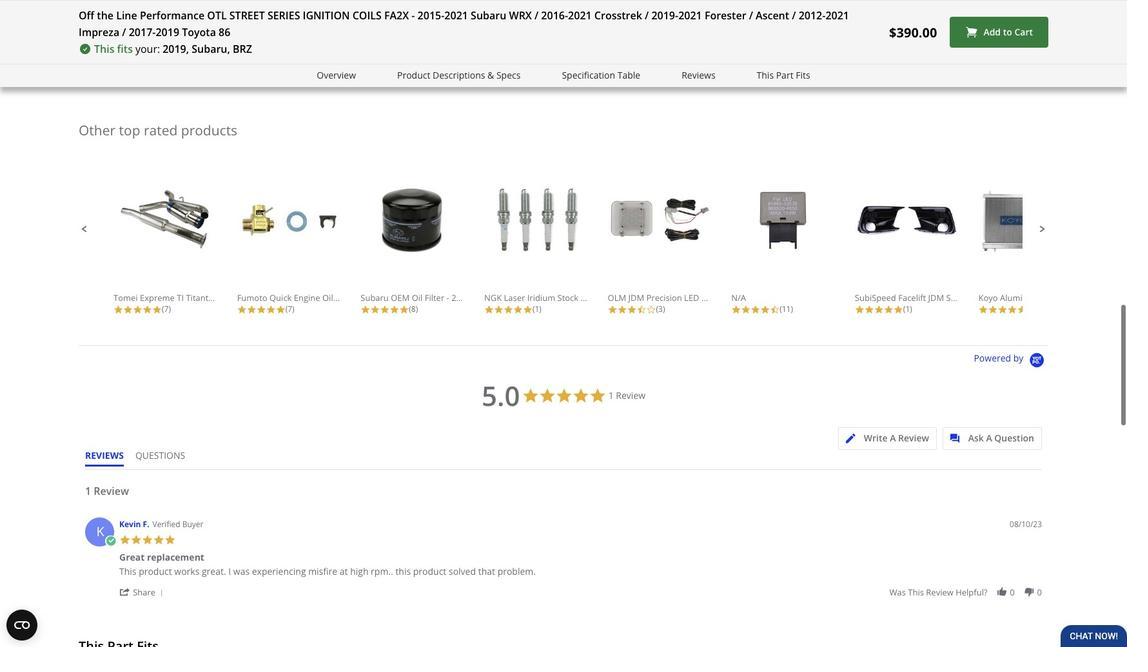 Task type: vqa. For each thing, say whether or not it's contained in the screenshot.
Off the Line Performance OTL STREET SERIES IGNITION COILS FA2X - 2015-2021 Subaru WRX / 2016-2021 Crosstrek / 2019-2021 Forester / Ascent / 2012-2021 Impreza / 2017-2019 Toyota 86
yes



Task type: locate. For each thing, give the bounding box(es) containing it.
oem
[[391, 292, 410, 304]]

1 vertical spatial 2015-
[[452, 292, 473, 304]]

2015- right fa2x
[[418, 8, 445, 23]]

line
[[116, 8, 137, 23]]

this for this fits your: 2019, subaru, brz
[[94, 42, 114, 56]]

a inside the ask a question dropdown button
[[986, 432, 992, 444]]

1 horizontal spatial 7 total reviews element
[[237, 304, 340, 315]]

f.
[[143, 519, 149, 530]]

2012-
[[799, 8, 826, 23]]

that
[[478, 566, 495, 578]]

1 horizontal spatial jdm
[[928, 292, 944, 304]]

this right rpm..
[[396, 566, 411, 578]]

0 horizontal spatial 2015-
[[418, 8, 445, 23]]

- right radiator
[[1106, 292, 1109, 304]]

i
[[228, 566, 231, 578]]

1 horizontal spatial half star image
[[770, 305, 780, 315]]

2 (1) from the left
[[903, 304, 912, 315]]

tab list containing reviews
[[85, 449, 197, 469]]

2 product from the left
[[413, 566, 447, 578]]

1 (3) from the left
[[656, 304, 665, 315]]

0 horizontal spatial review
[[94, 484, 129, 498]]

7 total reviews element for quick
[[237, 304, 340, 315]]

oil right oem
[[412, 292, 423, 304]]

reviews
[[682, 69, 716, 81]]

3 total reviews element
[[608, 304, 711, 315], [979, 304, 1082, 315]]

subaru left wrx
[[471, 8, 507, 23]]

0 horizontal spatial -
[[412, 8, 415, 23]]

7 total reviews element for expreme
[[114, 304, 217, 315]]

iridium
[[527, 292, 555, 304]]

2 horizontal spatial -
[[1106, 292, 1109, 304]]

0 vertical spatial 1 review
[[609, 389, 646, 402]]

1 total reviews element for facelift
[[855, 304, 958, 315]]

0 vertical spatial this
[[396, 566, 411, 578]]

/ up fits
[[122, 25, 126, 39]]

tab list
[[85, 449, 197, 469]]

your:
[[135, 42, 160, 56]]

2015- right filter
[[452, 292, 473, 304]]

0 horizontal spatial 1 review
[[85, 484, 129, 498]]

group
[[890, 587, 1042, 599]]

subaru
[[471, 8, 507, 23], [361, 292, 389, 304]]

1 review
[[609, 389, 646, 402], [85, 484, 129, 498]]

a inside write a review dropdown button
[[890, 432, 896, 444]]

0 horizontal spatial jdm
[[628, 292, 644, 304]]

this inside great replacement this product works great. i was experiencing misfire at high rpm.. this product solved that problem.
[[119, 566, 136, 578]]

1 total reviews element
[[484, 304, 587, 315], [855, 304, 958, 315]]

0 horizontal spatial half star image
[[637, 305, 647, 315]]

product descriptions & specs link
[[397, 68, 521, 83]]

- right fa2x
[[412, 8, 415, 23]]

1 vertical spatial 1
[[85, 484, 91, 498]]

a right ask
[[986, 432, 992, 444]]

1 vertical spatial 1 review
[[85, 484, 129, 498]]

type
[[246, 42, 265, 54]]

2 (3) from the left
[[1027, 304, 1036, 315]]

subaru left oem
[[361, 292, 389, 304]]

2015- inside off the line performance otl street series ignition coils fa2x - 2015-2021 subaru wrx / 2016-2021 crosstrek / 2019-2021 forester / ascent / 2012-2021 impreza / 2017-2019 toyota 86
[[418, 8, 445, 23]]

back...
[[241, 292, 266, 304]]

this part fits
[[757, 69, 810, 81]]

1
[[609, 389, 614, 402], [85, 484, 91, 498]]

2019-
[[652, 8, 679, 23]]

0 right vote down review by kevin f. on 10 aug 2023 image on the bottom of page
[[1037, 587, 1042, 599]]

(11)
[[780, 304, 793, 315]]

fa2x
[[384, 8, 409, 23]]

/ left 2012-
[[792, 8, 796, 23]]

1 horizontal spatial 2015-
[[452, 292, 473, 304]]

0 horizontal spatial product
[[139, 566, 172, 578]]

2 1 total reviews element from the left
[[855, 304, 958, 315]]

powered by link
[[974, 352, 1049, 369]]

(3) left led
[[656, 304, 665, 315]]

share image
[[119, 587, 131, 598]]

great.
[[202, 566, 226, 578]]

other
[[79, 121, 115, 139]]

filter
[[425, 292, 444, 304]]

share button
[[119, 587, 168, 599]]

0 horizontal spatial oil
[[322, 292, 333, 304]]

5.0 star rating element
[[482, 377, 520, 414]]

fumoto quick engine oil drain valve...
[[237, 292, 386, 304]]

1 (7) from the left
[[162, 304, 171, 315]]

1 vertical spatial subaru
[[361, 292, 389, 304]]

2 horizontal spatial this
[[757, 69, 774, 81]]

half star image
[[637, 305, 647, 315], [770, 305, 780, 315]]

0 vertical spatial 2015-
[[418, 8, 445, 23]]

star image
[[133, 305, 143, 315], [237, 305, 247, 315], [256, 305, 266, 315], [361, 305, 370, 315], [380, 305, 390, 315], [390, 305, 399, 315], [608, 305, 618, 315], [761, 305, 770, 315], [874, 305, 884, 315], [884, 305, 894, 315], [979, 305, 988, 315], [1008, 305, 1017, 315], [1017, 305, 1027, 315], [119, 535, 131, 546], [142, 535, 153, 546]]

1 horizontal spatial oil
[[412, 292, 423, 304]]

circle checkmark image
[[105, 536, 116, 547]]

0 horizontal spatial 0
[[1010, 587, 1015, 599]]

1 horizontal spatial 1 review
[[609, 389, 646, 402]]

oil left drain
[[322, 292, 333, 304]]

2019,
[[163, 42, 189, 56]]

0 vertical spatial this
[[94, 42, 114, 56]]

a right write
[[890, 432, 896, 444]]

1 horizontal spatial a
[[986, 432, 992, 444]]

1 horizontal spatial (1)
[[903, 304, 912, 315]]

0 vertical spatial review
[[616, 389, 646, 402]]

jdm right olm
[[628, 292, 644, 304]]

1 horizontal spatial (3)
[[1027, 304, 1036, 315]]

0 vertical spatial 1
[[609, 389, 614, 402]]

1 horizontal spatial review
[[616, 389, 646, 402]]

tuning
[[246, 18, 274, 30]]

2 vertical spatial this
[[119, 566, 136, 578]]

7 total reviews element
[[114, 304, 217, 315], [237, 304, 340, 315]]

2 0 from the left
[[1037, 587, 1042, 599]]

0 horizontal spatial (7)
[[162, 304, 171, 315]]

fits
[[117, 42, 133, 56]]

vote down review by kevin f. on 10 aug 2023 image
[[1024, 587, 1035, 598]]

heat
[[581, 292, 599, 304]]

1 jdm from the left
[[628, 292, 644, 304]]

stock
[[558, 292, 579, 304]]

0 horizontal spatial this
[[396, 566, 411, 578]]

at
[[340, 566, 348, 578]]

0 right the vote up review by kevin f. on 10 aug 2023 image
[[1010, 587, 1015, 599]]

tuning required
[[246, 18, 313, 30]]

1 (1) from the left
[[533, 304, 542, 315]]

2021
[[445, 8, 468, 23], [568, 8, 592, 23], [679, 8, 702, 23], [826, 8, 849, 23]]

(1) right subispeed
[[903, 304, 912, 315]]

verified buyer heading
[[153, 519, 203, 530]]

0 horizontal spatial (3)
[[656, 304, 665, 315]]

2 horizontal spatial review
[[898, 432, 929, 444]]

product left solved
[[413, 566, 447, 578]]

0 horizontal spatial 1
[[85, 484, 91, 498]]

- for koyo
[[1106, 292, 1109, 304]]

0 horizontal spatial (1)
[[533, 304, 542, 315]]

open widget image
[[6, 610, 37, 641]]

tomei
[[114, 292, 138, 304]]

1 horizontal spatial 1 total reviews element
[[855, 304, 958, 315]]

was this review helpful?
[[890, 587, 988, 599]]

specification table link
[[562, 68, 641, 83]]

2 (7) from the left
[[285, 304, 294, 315]]

1 vertical spatial this
[[757, 69, 774, 81]]

1 horizontal spatial -
[[447, 292, 449, 304]]

this down great in the bottom left of the page
[[119, 566, 136, 578]]

(7) right back...
[[285, 304, 294, 315]]

table
[[618, 69, 641, 81]]

2 jdm from the left
[[928, 292, 944, 304]]

a for ask
[[986, 432, 992, 444]]

3 2021 from the left
[[679, 8, 702, 23]]

(3) left 'racing'
[[1027, 304, 1036, 315]]

2 7 total reviews element from the left
[[237, 304, 340, 315]]

ask a question
[[968, 432, 1034, 444]]

this right was
[[908, 587, 924, 599]]

1 horizontal spatial 0
[[1037, 587, 1042, 599]]

powered
[[974, 352, 1011, 365]]

(7) left ti on the left
[[162, 304, 171, 315]]

subaru oem oil filter - 2015-2024... link
[[361, 186, 499, 304]]

wrx
[[509, 8, 532, 23]]

1 horizontal spatial this
[[119, 566, 136, 578]]

1 vertical spatial this
[[908, 587, 924, 599]]

0 horizontal spatial 3 total reviews element
[[608, 304, 711, 315]]

/ right wrx
[[535, 8, 539, 23]]

review inside write a review dropdown button
[[898, 432, 929, 444]]

subaru inside off the line performance otl street series ignition coils fa2x - 2015-2021 subaru wrx / 2016-2021 crosstrek / 2019-2021 forester / ascent / 2012-2021 impreza / 2017-2019 toyota 86
[[471, 8, 507, 23]]

1 3 total reviews element from the left
[[608, 304, 711, 315]]

(1) right laser
[[533, 304, 542, 315]]

1 horizontal spatial 3 total reviews element
[[979, 304, 1082, 315]]

2015-
[[418, 8, 445, 23], [452, 292, 473, 304]]

brz
[[233, 42, 252, 56]]

(7) for quick
[[285, 304, 294, 315]]

2 vertical spatial review
[[94, 484, 129, 498]]

1 horizontal spatial subaru
[[471, 8, 507, 23]]

(3) for racing
[[1027, 304, 1036, 315]]

2 oil from the left
[[412, 292, 423, 304]]

radiator
[[1071, 292, 1104, 304]]

3 total reviews element for racing
[[979, 304, 1082, 315]]

add
[[984, 26, 1001, 38]]

0 horizontal spatial 7 total reviews element
[[114, 304, 217, 315]]

1 a from the left
[[890, 432, 896, 444]]

products
[[181, 121, 237, 139]]

oil
[[322, 292, 333, 304], [412, 292, 423, 304]]

product
[[397, 69, 430, 81]]

(8)
[[409, 304, 418, 315]]

product up 'seperator' icon
[[139, 566, 172, 578]]

part
[[776, 69, 794, 81]]

range...
[[602, 292, 632, 304]]

koyo aluminum racing radiator -...
[[979, 292, 1115, 304]]

0 vertical spatial subaru
[[471, 8, 507, 23]]

overview
[[317, 69, 356, 81]]

to
[[1003, 26, 1012, 38]]

review
[[616, 389, 646, 402], [898, 432, 929, 444], [94, 484, 129, 498]]

jdm left style
[[928, 292, 944, 304]]

star image
[[114, 305, 123, 315], [123, 305, 133, 315], [143, 305, 152, 315], [152, 305, 162, 315], [247, 305, 256, 315], [266, 305, 276, 315], [276, 305, 285, 315], [370, 305, 380, 315], [399, 305, 409, 315], [484, 305, 494, 315], [494, 305, 504, 315], [504, 305, 513, 315], [513, 305, 523, 315], [523, 305, 533, 315], [618, 305, 627, 315], [627, 305, 637, 315], [731, 305, 741, 315], [741, 305, 751, 315], [751, 305, 761, 315], [855, 305, 865, 315], [865, 305, 874, 315], [894, 305, 903, 315], [988, 305, 998, 315], [998, 305, 1008, 315], [131, 535, 142, 546], [153, 535, 164, 546], [164, 535, 176, 546]]

drl
[[967, 292, 983, 304]]

great
[[119, 552, 145, 564]]

expreme
[[140, 292, 175, 304]]

1 horizontal spatial this
[[908, 587, 924, 599]]

$390.00
[[889, 24, 937, 41]]

1 horizontal spatial (7)
[[285, 304, 294, 315]]

0 horizontal spatial 1 total reviews element
[[484, 304, 587, 315]]

1 7 total reviews element from the left
[[114, 304, 217, 315]]

08/10/23
[[1010, 519, 1042, 530]]

overview link
[[317, 68, 356, 83]]

0 horizontal spatial this
[[94, 42, 114, 56]]

misfire
[[308, 566, 337, 578]]

this left part
[[757, 69, 774, 81]]

1 horizontal spatial product
[[413, 566, 447, 578]]

/
[[535, 8, 539, 23], [645, 8, 649, 23], [749, 8, 753, 23], [792, 8, 796, 23], [122, 25, 126, 39]]

2 a from the left
[[986, 432, 992, 444]]

subaru,
[[192, 42, 230, 56]]

this down impreza
[[94, 42, 114, 56]]

2 3 total reviews element from the left
[[979, 304, 1082, 315]]

product descriptions & specs
[[397, 69, 521, 81]]

0
[[1010, 587, 1015, 599], [1037, 587, 1042, 599]]

ascent
[[756, 8, 789, 23]]

5.0
[[482, 377, 520, 414]]

2 2021 from the left
[[568, 8, 592, 23]]

questions
[[135, 449, 185, 462]]

toyota
[[182, 25, 216, 39]]

1 1 total reviews element from the left
[[484, 304, 587, 315]]

- right filter
[[447, 292, 449, 304]]

0 horizontal spatial a
[[890, 432, 896, 444]]

1 vertical spatial review
[[898, 432, 929, 444]]

by
[[1014, 352, 1024, 365]]

reviews link
[[682, 68, 716, 83]]



Task type: describe. For each thing, give the bounding box(es) containing it.
olm jdm precision led lift gate...
[[608, 292, 741, 304]]

review date 08/10/23 element
[[1010, 519, 1042, 530]]

jdm inside "olm jdm precision led lift gate..." link
[[628, 292, 644, 304]]

buyer
[[182, 519, 203, 530]]

series
[[268, 8, 300, 23]]

1 horizontal spatial 1
[[609, 389, 614, 402]]

write a review
[[864, 432, 929, 444]]

precision
[[647, 292, 682, 304]]

1 oil from the left
[[322, 292, 333, 304]]

valve...
[[359, 292, 386, 304]]

1 product from the left
[[139, 566, 172, 578]]

ti
[[177, 292, 184, 304]]

share
[[133, 587, 155, 599]]

3 total reviews element for precision
[[608, 304, 711, 315]]

aluminum
[[1000, 292, 1041, 304]]

required
[[276, 18, 313, 30]]

no
[[569, 18, 580, 30]]

write a review button
[[838, 428, 937, 450]]

(1) for facelift
[[903, 304, 912, 315]]

11 total reviews element
[[731, 304, 835, 315]]

great replacement heading
[[119, 552, 204, 567]]

was
[[890, 587, 906, 599]]

this inside great replacement this product works great. i was experiencing misfire at high rpm.. this product solved that problem.
[[396, 566, 411, 578]]

write no frame image
[[846, 434, 862, 444]]

write
[[864, 432, 888, 444]]

vote up review by kevin f. on 10 aug 2023 image
[[997, 587, 1008, 598]]

ask a question button
[[943, 428, 1042, 450]]

1 0 from the left
[[1010, 587, 1015, 599]]

dialog image
[[950, 434, 966, 444]]

tomei expreme ti titantium cat-back...
[[114, 292, 266, 304]]

+...
[[985, 292, 996, 304]]

subispeed
[[855, 292, 896, 304]]

this fits your: 2019, subaru, brz
[[94, 42, 252, 56]]

impreza
[[79, 25, 119, 39]]

/ left 2019-
[[645, 8, 649, 23]]

drain
[[335, 292, 357, 304]]

racing
[[1043, 292, 1069, 304]]

ngk
[[484, 292, 502, 304]]

...
[[1109, 292, 1115, 304]]

experiencing
[[252, 566, 306, 578]]

powered by
[[974, 352, 1026, 365]]

2016-
[[541, 8, 568, 23]]

n/a
[[731, 292, 746, 304]]

subaru oem oil filter - 2015-2024...
[[361, 292, 499, 304]]

tomei expreme ti titantium cat-back... link
[[114, 186, 266, 304]]

titantium
[[186, 292, 224, 304]]

(7) for expreme
[[162, 304, 171, 315]]

ask
[[968, 432, 984, 444]]

cart
[[1015, 26, 1033, 38]]

kevin
[[119, 519, 141, 530]]

2 half star image from the left
[[770, 305, 780, 315]]

works
[[174, 566, 200, 578]]

1 half star image from the left
[[637, 305, 647, 315]]

seperator image
[[158, 590, 166, 597]]

ngk laser iridium stock heat range...
[[484, 292, 632, 304]]

was
[[233, 566, 250, 578]]

rpm..
[[371, 566, 393, 578]]

descriptions
[[433, 69, 485, 81]]

specs
[[497, 69, 521, 81]]

4 2021 from the left
[[826, 8, 849, 23]]

style
[[946, 292, 965, 304]]

2017-
[[129, 25, 156, 39]]

- inside off the line performance otl street series ignition coils fa2x - 2015-2021 subaru wrx / 2016-2021 crosstrek / 2019-2021 forester / ascent / 2012-2021 impreza / 2017-2019 toyota 86
[[412, 8, 415, 23]]

street
[[229, 8, 265, 23]]

crosstrek
[[595, 8, 642, 23]]

olm jdm precision led lift gate... link
[[608, 186, 741, 304]]

reviews
[[85, 449, 124, 462]]

- for subaru
[[447, 292, 449, 304]]

a for write
[[890, 432, 896, 444]]

fumoto quick engine oil drain valve... link
[[237, 186, 386, 304]]

ngk laser iridium stock heat range... link
[[484, 186, 632, 304]]

replacement
[[147, 552, 204, 564]]

facelift
[[899, 292, 926, 304]]

cat-
[[226, 292, 241, 304]]

1 2021 from the left
[[445, 8, 468, 23]]

engine
[[294, 292, 320, 304]]

gate...
[[716, 292, 741, 304]]

specification table
[[562, 69, 641, 81]]

this for this part fits
[[757, 69, 774, 81]]

rated
[[144, 121, 178, 139]]

2019
[[156, 25, 179, 39]]

subispeed facelift jdm style drl +... link
[[855, 186, 996, 304]]

/ left ascent
[[749, 8, 753, 23]]

quick
[[270, 292, 292, 304]]

high
[[350, 566, 369, 578]]

1 total reviews element for laser
[[484, 304, 587, 315]]

jdm inside subispeed facelift jdm style drl +... link
[[928, 292, 944, 304]]

forester
[[705, 8, 747, 23]]

empty star image
[[647, 305, 656, 315]]

kevin f. verified buyer
[[119, 519, 203, 530]]

group containing was this review helpful?
[[890, 587, 1042, 599]]

led
[[684, 292, 699, 304]]

helpful?
[[956, 587, 988, 599]]

verified
[[153, 519, 180, 530]]

0 horizontal spatial subaru
[[361, 292, 389, 304]]

subispeed facelift jdm style drl +...
[[855, 292, 996, 304]]

solved
[[449, 566, 476, 578]]

(1) for laser
[[533, 304, 542, 315]]

8 total reviews element
[[361, 304, 464, 315]]

(3) for precision
[[656, 304, 665, 315]]

otl
[[207, 8, 227, 23]]

laser
[[504, 292, 525, 304]]

86
[[219, 25, 230, 39]]

problem.
[[498, 566, 536, 578]]



